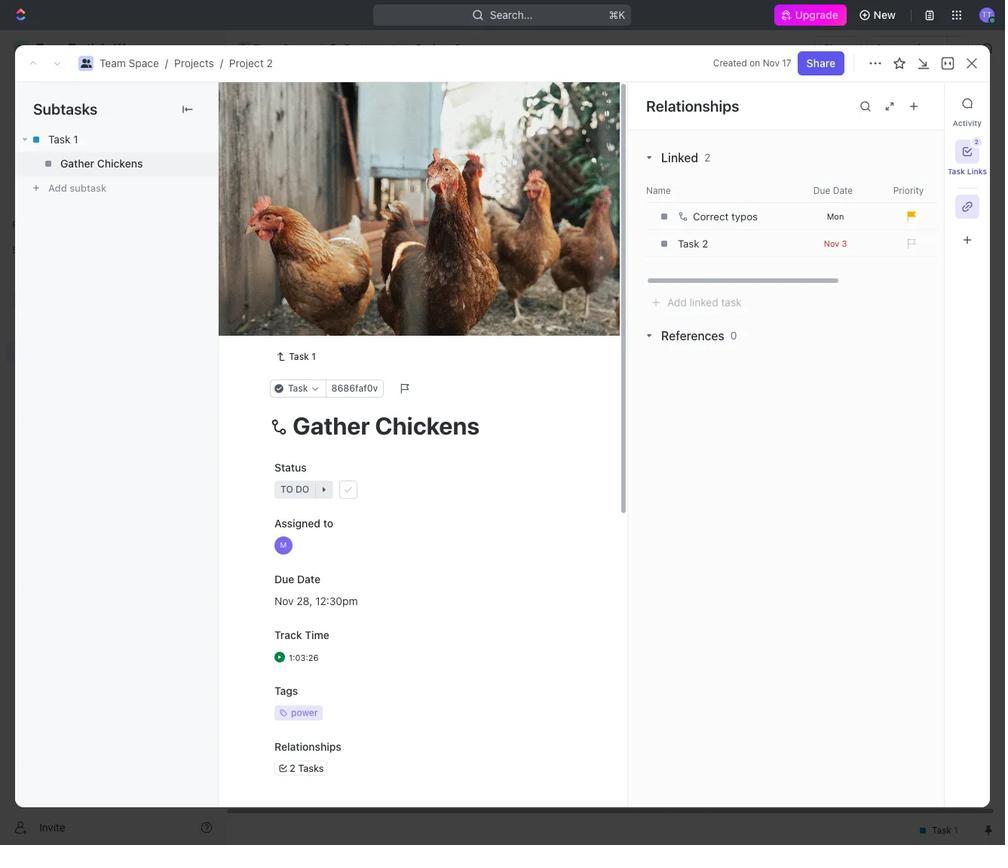 Task type: locate. For each thing, give the bounding box(es) containing it.
1 horizontal spatial task 1 link
[[270, 348, 322, 366]]

due for due date
[[275, 573, 295, 586]]

1 vertical spatial due
[[275, 573, 295, 586]]

1 vertical spatial projects
[[174, 57, 214, 69]]

user group image left team space
[[240, 45, 249, 52]]

2 vertical spatial project
[[262, 90, 330, 115]]

0 vertical spatial team
[[254, 42, 280, 54]]

nov left 3
[[825, 238, 840, 248]]

2 vertical spatial nov
[[275, 594, 294, 607]]

1 vertical spatial project 2
[[262, 90, 352, 115]]

add task down "automations" button
[[897, 97, 943, 109]]

relationships up linked 2
[[647, 97, 740, 114]]

task 1 up task 2
[[304, 262, 335, 275]]

team space / projects / project 2
[[100, 57, 273, 69]]

1 vertical spatial 1 button
[[339, 288, 360, 303]]

tags
[[275, 684, 298, 697]]

change
[[490, 311, 529, 324]]

to do down status
[[281, 484, 310, 495]]

upgrade
[[796, 8, 840, 21]]

2 vertical spatial to
[[324, 517, 334, 530]]

0 horizontal spatial space
[[129, 57, 159, 69]]

1 horizontal spatial team
[[254, 42, 280, 54]]

2 vertical spatial add task
[[304, 314, 349, 327]]

0 vertical spatial project 2
[[416, 42, 461, 54]]

1 horizontal spatial nov
[[763, 57, 780, 69]]

add down "automations" button
[[897, 97, 917, 109]]

pm
[[343, 594, 358, 607]]

0 horizontal spatial team space link
[[100, 57, 159, 69]]

user group image inside team space link
[[240, 45, 249, 52]]

1:03:26
[[289, 652, 319, 662]]

0 vertical spatial due
[[814, 185, 831, 196]]

0 vertical spatial share
[[824, 42, 853, 54]]

nov 3 button
[[798, 238, 874, 249]]

task 2
[[304, 289, 336, 301]]

assignees button
[[610, 174, 680, 192]]

references 0
[[662, 329, 738, 343]]

add task down task 2
[[304, 314, 349, 327]]

nov
[[763, 57, 780, 69], [825, 238, 840, 248], [275, 594, 294, 607]]

relationships up 2 tasks
[[275, 740, 342, 753]]

2 vertical spatial task 1
[[289, 351, 316, 362]]

do inside dropdown button
[[296, 484, 310, 495]]

nov left 17
[[763, 57, 780, 69]]

to do up task dropdown button
[[280, 357, 309, 368]]

2 horizontal spatial add task
[[897, 97, 943, 109]]

1 horizontal spatial user group image
[[240, 45, 249, 52]]

share button right 17
[[798, 51, 845, 75]]

favorites button
[[6, 216, 58, 234]]

team for team space / projects / project 2
[[100, 57, 126, 69]]

1 vertical spatial to
[[281, 484, 293, 495]]

add task down calendar at the top left of the page
[[405, 213, 445, 224]]

1
[[73, 133, 78, 146], [330, 262, 335, 275], [352, 263, 357, 274], [354, 289, 358, 300], [312, 351, 316, 362]]

1 horizontal spatial project 2
[[416, 42, 461, 54]]

project 2 link
[[397, 39, 465, 57], [229, 57, 273, 69]]

add down task 2
[[304, 314, 324, 327]]

to up task dropdown button
[[280, 357, 293, 368]]

gather
[[60, 157, 94, 170]]

do down status
[[296, 484, 310, 495]]

name
[[647, 185, 672, 196]]

Search tasks... text field
[[818, 171, 969, 194]]

sidebar navigation
[[0, 30, 226, 845]]

add subtask
[[48, 182, 107, 194]]

nov left 28 on the left bottom of the page
[[275, 594, 294, 607]]

1 horizontal spatial projects link
[[326, 39, 388, 57]]

do
[[295, 357, 309, 368], [296, 484, 310, 495]]

to do inside dropdown button
[[281, 484, 310, 495]]

share
[[824, 42, 853, 54], [807, 57, 836, 69]]

dashboards link
[[6, 150, 219, 174]]

new button
[[853, 3, 906, 27]]

1 vertical spatial to do
[[281, 484, 310, 495]]

1 vertical spatial nov
[[825, 238, 840, 248]]

share down upgrade
[[824, 42, 853, 54]]

add task for leftmost add task button
[[304, 314, 349, 327]]

power button
[[270, 700, 569, 727]]

1 vertical spatial user group image
[[80, 59, 92, 68]]

user group image
[[240, 45, 249, 52], [80, 59, 92, 68]]

tags power
[[275, 684, 318, 718]]

0 vertical spatial to do
[[280, 357, 309, 368]]

1 vertical spatial share
[[807, 57, 836, 69]]

typos
[[732, 211, 758, 223]]

/
[[320, 42, 323, 54], [391, 42, 394, 54], [165, 57, 168, 69], [220, 57, 223, 69]]

due date
[[275, 573, 321, 586]]

due date button
[[798, 185, 873, 197]]

1 vertical spatial do
[[296, 484, 310, 495]]

1 horizontal spatial add task button
[[387, 210, 451, 228]]

share for share button under upgrade
[[824, 42, 853, 54]]

relationships
[[647, 97, 740, 114], [275, 740, 342, 753]]

task 1
[[48, 133, 78, 146], [304, 262, 335, 275], [289, 351, 316, 362]]

invite
[[39, 821, 65, 834]]

relationships inside task sidebar content section
[[647, 97, 740, 114]]

1 horizontal spatial team space link
[[235, 39, 317, 57]]

nov 3
[[825, 238, 848, 248]]

to right assigned
[[324, 517, 334, 530]]

nov inside dropdown button
[[825, 238, 840, 248]]

Edit task name text field
[[270, 411, 569, 440]]

0 vertical spatial to
[[280, 357, 293, 368]]

calendar
[[385, 139, 430, 152]]

to
[[280, 357, 293, 368], [281, 484, 293, 495], [324, 517, 334, 530]]

0 vertical spatial task 1
[[48, 133, 78, 146]]

nov for nov 3
[[825, 238, 840, 248]]

to down status
[[281, 484, 293, 495]]

0 horizontal spatial user group image
[[80, 59, 92, 68]]

add task button down calendar link
[[387, 210, 451, 228]]

0 horizontal spatial team
[[100, 57, 126, 69]]

0 vertical spatial relationships
[[647, 97, 740, 114]]

0 vertical spatial user group image
[[240, 45, 249, 52]]

1 vertical spatial add task button
[[387, 210, 451, 228]]

task 1 up task dropdown button
[[289, 351, 316, 362]]

add task button down task 2
[[297, 312, 355, 331]]

user group image
[[15, 296, 27, 305]]

project inside project 2 link
[[416, 42, 452, 54]]

0 horizontal spatial task 1 link
[[15, 128, 218, 152]]

1 horizontal spatial relationships
[[647, 97, 740, 114]]

0 horizontal spatial add task
[[304, 314, 349, 327]]

linked 2
[[662, 151, 711, 165]]

user group image up home link on the left
[[80, 59, 92, 68]]

change cover button
[[481, 306, 568, 330]]

share right 17
[[807, 57, 836, 69]]

2 horizontal spatial add task button
[[888, 91, 952, 115]]

to do
[[280, 357, 309, 368], [281, 484, 310, 495]]

projects link
[[326, 39, 388, 57], [174, 57, 214, 69]]

spaces
[[12, 245, 44, 256]]

task 1 up the dashboards
[[48, 133, 78, 146]]

tree
[[6, 263, 219, 466]]

0 horizontal spatial relationships
[[275, 740, 342, 753]]

do up task dropdown button
[[295, 357, 309, 368]]

1 button down progress
[[338, 261, 359, 276]]

board
[[281, 139, 311, 152]]

add left linked at right top
[[668, 296, 687, 309]]

task sidebar navigation tab list
[[949, 91, 988, 252]]

task inside dropdown button
[[288, 383, 308, 394]]

0 horizontal spatial due
[[275, 573, 295, 586]]

1 vertical spatial team
[[100, 57, 126, 69]]

created
[[714, 57, 748, 69]]

table link
[[455, 135, 485, 157]]

1 horizontal spatial space
[[283, 42, 313, 54]]

0 vertical spatial add task
[[897, 97, 943, 109]]

space
[[283, 42, 313, 54], [129, 57, 159, 69]]

share button down upgrade
[[815, 36, 862, 60]]

1 button for 2
[[339, 288, 360, 303]]

board link
[[278, 135, 311, 157]]

task
[[920, 97, 943, 109], [48, 133, 71, 146], [949, 167, 966, 176], [425, 213, 445, 224], [304, 262, 327, 275], [304, 289, 327, 301], [326, 314, 349, 327], [289, 351, 309, 362], [288, 383, 308, 394]]

task
[[722, 296, 742, 309]]

task 1 link
[[15, 128, 218, 152], [270, 348, 322, 366]]

nov 28 , 12:30 pm
[[275, 594, 358, 607]]

1 horizontal spatial due
[[814, 185, 831, 196]]

due inside dropdown button
[[814, 185, 831, 196]]

1 button right task 2
[[339, 288, 360, 303]]

0 vertical spatial project
[[416, 42, 452, 54]]

2 vertical spatial add task button
[[297, 312, 355, 331]]

1 vertical spatial space
[[129, 57, 159, 69]]

0 horizontal spatial nov
[[275, 594, 294, 607]]

share for share button to the right of 17
[[807, 57, 836, 69]]

space for team space / projects / project 2
[[129, 57, 159, 69]]

0 vertical spatial do
[[295, 357, 309, 368]]

2 horizontal spatial nov
[[825, 238, 840, 248]]

0 vertical spatial projects
[[345, 42, 385, 54]]

0
[[731, 329, 738, 342]]

add linked task button
[[651, 296, 742, 309]]

0 vertical spatial 1 button
[[338, 261, 359, 276]]

in
[[280, 213, 289, 224]]

0 vertical spatial task 1 link
[[15, 128, 218, 152]]

set priority element
[[900, 232, 923, 255]]

1 vertical spatial add task
[[405, 213, 445, 224]]

task 1 link up task dropdown button
[[270, 348, 322, 366]]

add task button down "automations" button
[[888, 91, 952, 115]]

nov for nov 28 , 12:30 pm
[[275, 594, 294, 607]]

0 vertical spatial space
[[283, 42, 313, 54]]

tt
[[983, 10, 993, 19]]

docs link
[[6, 125, 219, 149]]

0 vertical spatial nov
[[763, 57, 780, 69]]

task 1 link up chickens
[[15, 128, 218, 152]]

time
[[305, 629, 330, 641]]

1 button for 1
[[338, 261, 359, 276]]



Task type: describe. For each thing, give the bounding box(es) containing it.
track time
[[275, 629, 330, 641]]

task inside 'tab list'
[[949, 167, 966, 176]]

to inside dropdown button
[[281, 484, 293, 495]]

‎task 2 link
[[675, 231, 795, 257]]

0 horizontal spatial projects link
[[174, 57, 214, 69]]

tt button
[[976, 3, 1000, 27]]

linked
[[690, 296, 719, 309]]

docs
[[36, 130, 61, 143]]

gantt
[[513, 139, 540, 152]]

created on nov 17
[[714, 57, 792, 69]]

reposition
[[419, 311, 472, 324]]

add task for the top add task button
[[897, 97, 943, 109]]

1 vertical spatial project
[[229, 57, 264, 69]]

1 vertical spatial task 1 link
[[270, 348, 322, 366]]

3
[[842, 238, 848, 248]]

calendar link
[[382, 135, 430, 157]]

0 horizontal spatial add task button
[[297, 312, 355, 331]]

change cover button
[[481, 306, 568, 330]]

tasks
[[298, 762, 324, 774]]

1 horizontal spatial projects
[[345, 42, 385, 54]]

favorites
[[12, 219, 52, 230]]

reposition button
[[410, 306, 481, 330]]

inbox
[[36, 104, 63, 117]]

track
[[275, 629, 302, 641]]

date
[[297, 573, 321, 586]]

task links
[[949, 167, 988, 176]]

,
[[310, 594, 313, 607]]

0 horizontal spatial projects
[[174, 57, 214, 69]]

correct
[[694, 211, 729, 223]]

linked
[[662, 151, 699, 165]]

inbox link
[[6, 99, 219, 123]]

automations
[[876, 42, 940, 54]]

task button
[[270, 380, 326, 398]]

upgrade link
[[775, 5, 847, 26]]

0 horizontal spatial project 2 link
[[229, 57, 273, 69]]

2 inside button
[[976, 138, 980, 146]]

table
[[458, 139, 485, 152]]

date
[[834, 185, 854, 196]]

12:30
[[316, 594, 343, 607]]

progress
[[292, 213, 341, 224]]

gather chickens link
[[15, 152, 218, 176]]

in progress
[[280, 213, 341, 224]]

automations button
[[869, 37, 947, 60]]

1 horizontal spatial project 2 link
[[397, 39, 465, 57]]

add subtask button
[[15, 176, 218, 200]]

assignees
[[629, 177, 674, 188]]

set priority image
[[900, 232, 923, 255]]

2 button
[[956, 137, 983, 164]]

team for team space
[[254, 42, 280, 54]]

2 tasks
[[290, 762, 324, 774]]

team space
[[254, 42, 313, 54]]

17
[[783, 57, 792, 69]]

priority
[[894, 185, 925, 196]]

search...
[[491, 8, 534, 21]]

8686faf0v
[[332, 383, 378, 394]]

dashboards
[[36, 155, 95, 168]]

assigned
[[275, 517, 321, 530]]

‎task
[[678, 238, 700, 250]]

28
[[297, 594, 310, 607]]

tree inside sidebar navigation
[[6, 263, 219, 466]]

chickens
[[97, 157, 143, 170]]

add linked task
[[668, 296, 742, 309]]

status
[[275, 461, 307, 474]]

references
[[662, 329, 725, 343]]

gather chickens
[[60, 157, 143, 170]]

add down the dashboards
[[48, 182, 67, 194]]

space for team space
[[283, 42, 313, 54]]

8686faf0v button
[[326, 380, 384, 398]]

mon
[[828, 211, 845, 221]]

cover
[[532, 311, 559, 324]]

m
[[280, 541, 287, 550]]

power
[[291, 707, 318, 718]]

due date
[[814, 185, 854, 196]]

add down calendar link
[[405, 213, 423, 224]]

list
[[339, 139, 357, 152]]

task sidebar content section
[[625, 82, 1006, 807]]

1 horizontal spatial add task
[[405, 213, 445, 224]]

2 inside linked 2
[[705, 151, 711, 164]]

0 vertical spatial add task button
[[888, 91, 952, 115]]

1 vertical spatial task 1
[[304, 262, 335, 275]]

correct typos link
[[675, 204, 795, 229]]

mon button
[[798, 211, 874, 221]]

new
[[874, 8, 897, 21]]

add inside task sidebar content section
[[668, 296, 687, 309]]

list link
[[336, 135, 357, 157]]

due for due date
[[814, 185, 831, 196]]

change cover
[[490, 311, 559, 324]]

links
[[968, 167, 988, 176]]

assigned to
[[275, 517, 334, 530]]

⌘k
[[610, 8, 626, 21]]

subtask
[[70, 182, 107, 194]]

home
[[36, 78, 65, 91]]

subtasks
[[33, 100, 98, 118]]

correct typos
[[694, 211, 758, 223]]

1 vertical spatial relationships
[[275, 740, 342, 753]]

activity
[[954, 118, 983, 128]]

home link
[[6, 73, 219, 97]]

to do button
[[270, 476, 569, 503]]

0 horizontal spatial project 2
[[262, 90, 352, 115]]

‎task 2
[[678, 238, 709, 250]]

on
[[750, 57, 761, 69]]

gantt link
[[510, 135, 540, 157]]

priority button
[[873, 185, 949, 197]]



Task type: vqa. For each thing, say whether or not it's contained in the screenshot.
THE 'ZOOMZONE NEEDS COMPLETE VIDEO PRODUCTION FOR A YOUTUBE CAMPAIGN TO INCREASE BRAND AWARENESS.'
no



